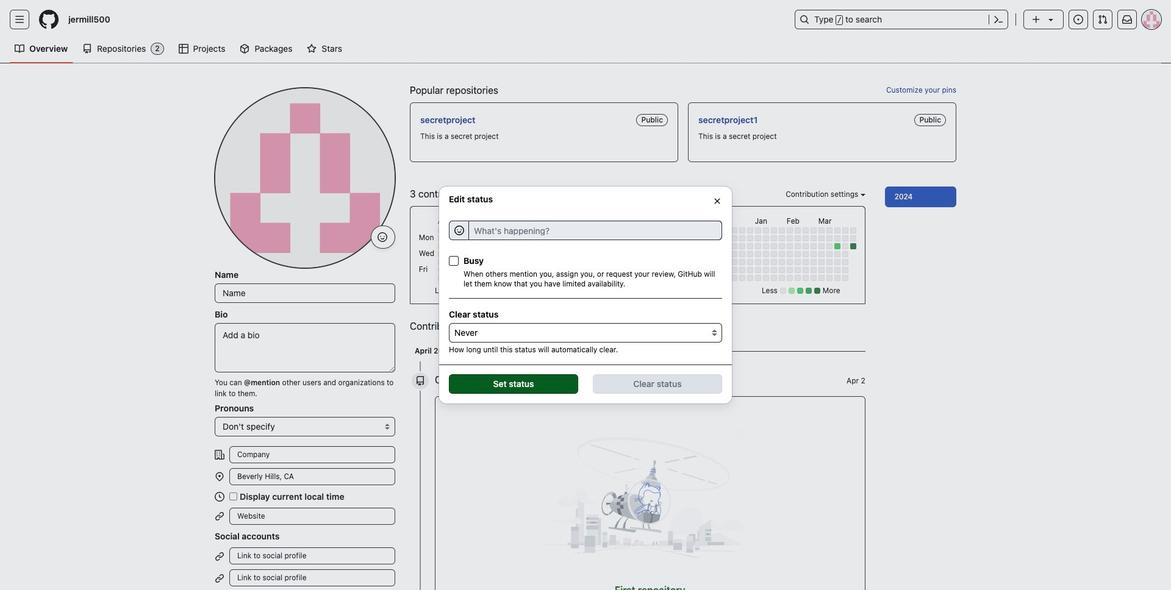 Task type: vqa. For each thing, say whether or not it's contained in the screenshot.
Interaction limits on repositories the limits
no



Task type: describe. For each thing, give the bounding box(es) containing it.
Company field
[[229, 447, 395, 464]]

plus image
[[1032, 15, 1041, 24]]

repo image
[[415, 377, 425, 386]]

link to social profile text field for social account image
[[229, 548, 395, 565]]

homepage image
[[39, 10, 59, 29]]

close image
[[713, 196, 722, 206]]

social account image
[[215, 552, 224, 562]]

clock image
[[215, 492, 224, 502]]

Website field
[[229, 508, 395, 525]]

1 horizontal spatial smiley image
[[454, 225, 464, 235]]

command palette image
[[994, 15, 1003, 24]]

social account image
[[215, 574, 224, 583]]

Location field
[[229, 469, 395, 486]]

organization image
[[215, 450, 224, 460]]



Task type: locate. For each thing, give the bounding box(es) containing it.
link image
[[215, 512, 224, 522]]

link to social profile text field for social account icon on the bottom of the page
[[229, 570, 395, 587]]

What's happening? text field
[[469, 221, 722, 240]]

None checkbox
[[229, 493, 237, 501]]

1 vertical spatial link to social profile text field
[[229, 570, 395, 587]]

smiley image
[[454, 225, 464, 235], [378, 232, 387, 242]]

1 link to social profile text field from the top
[[229, 548, 395, 565]]

Name field
[[215, 284, 395, 303]]

0 vertical spatial link to social profile text field
[[229, 548, 395, 565]]

location image
[[215, 472, 224, 482]]

0 horizontal spatial smiley image
[[378, 232, 387, 242]]

git pull request image
[[1098, 15, 1108, 24]]

None checkbox
[[449, 256, 459, 266]]

2 link to social profile text field from the top
[[229, 570, 395, 587]]

Link to social profile text field
[[229, 548, 395, 565], [229, 570, 395, 587]]

issue opened image
[[1074, 15, 1083, 24]]

triangle down image
[[1046, 15, 1056, 24]]

notifications image
[[1122, 15, 1132, 24]]



